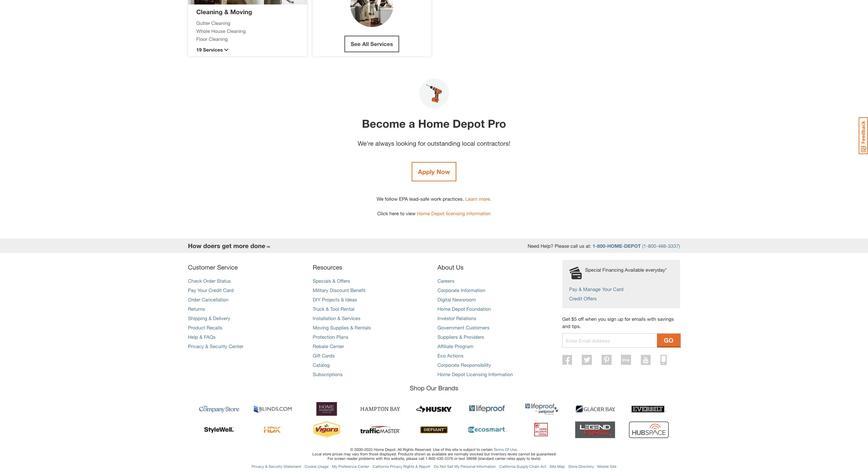 Task type: locate. For each thing, give the bounding box(es) containing it.
0 horizontal spatial credit
[[209, 288, 222, 294]]

0 horizontal spatial use
[[433, 448, 440, 452]]

1 horizontal spatial this
[[445, 448, 451, 452]]

hubspace smart home image
[[629, 422, 669, 439]]

all right depot.
[[398, 448, 402, 452]]

use
[[433, 448, 440, 452], [510, 448, 517, 452]]

military
[[313, 288, 329, 294]]

my right sell
[[454, 465, 460, 469]]

2 horizontal spatial privacy
[[390, 465, 403, 469]]

1 horizontal spatial security
[[269, 465, 283, 469]]

2 corporate from the top
[[438, 363, 460, 369]]

at:
[[586, 243, 591, 249]]

2 vertical spatial information
[[477, 465, 496, 469]]

rights up please
[[403, 448, 414, 452]]

center down plans
[[330, 344, 344, 350]]

use left of
[[433, 448, 440, 452]]

& down "faqs"
[[205, 344, 208, 350]]

cleaning up the gutter
[[196, 8, 223, 15]]

services right 19
[[203, 47, 223, 53]]

1 horizontal spatial site
[[610, 465, 617, 469]]

& right help
[[199, 335, 203, 340]]

0 horizontal spatial my
[[332, 465, 337, 469]]

security inside check order status pay your credit card order cancellation returns shipping & delivery product recalls help & faqs privacy & security center
[[210, 344, 227, 350]]

this down depot.
[[384, 457, 390, 461]]

credit
[[209, 288, 222, 294], [569, 296, 583, 302]]

returns
[[188, 306, 205, 312]]

0 vertical spatial call
[[571, 243, 578, 249]]

moving up gutter cleaning 'link' at the left top of the page
[[230, 8, 252, 15]]

1 vertical spatial all
[[398, 448, 402, 452]]

mobile site link
[[598, 465, 617, 469]]

stylewell image
[[199, 422, 239, 439]]

3337)
[[668, 243, 680, 249]]

prices
[[332, 452, 343, 457]]

information right licensing
[[489, 372, 513, 378]]

rights down please
[[404, 465, 414, 469]]

follow
[[385, 196, 398, 202]]

your up order cancellation link
[[198, 288, 207, 294]]

cleaning down gutter cleaning 'link' at the left top of the page
[[227, 28, 246, 34]]

1 vertical spatial this
[[384, 457, 390, 461]]

cleaning down house
[[209, 36, 228, 42]]

2 my from the left
[[454, 465, 460, 469]]

depot up investor relations link
[[452, 306, 465, 312]]

home depot on pintrest image
[[602, 355, 612, 366]]

reader
[[347, 457, 358, 461]]

1 vertical spatial moving
[[313, 325, 329, 331]]

blinds.com image
[[253, 401, 293, 418]]

& up gutter cleaning whole house cleaning floor cleaning
[[224, 8, 229, 15]]

with right the emails
[[647, 317, 656, 322]]

home up we're always looking for outstanding local contractors!
[[418, 117, 450, 130]]

0 horizontal spatial site
[[550, 465, 556, 469]]

act
[[541, 465, 546, 469]]

1 horizontal spatial order
[[203, 278, 216, 284]]

recalls
[[207, 325, 222, 331]]

0 vertical spatial this
[[445, 448, 451, 452]]

home right '2022'
[[374, 448, 384, 452]]

all right see
[[362, 41, 369, 47]]

center down delivery
[[229, 344, 243, 350]]

1 horizontal spatial services
[[342, 316, 361, 322]]

0 vertical spatial corporate
[[438, 288, 460, 294]]

1 vertical spatial rights
[[404, 465, 414, 469]]

card inside check order status pay your credit card order cancellation returns shipping & delivery product recalls help & faqs privacy & security center
[[223, 288, 234, 294]]

we follow epa lead-safe work practices. learn more.
[[377, 196, 492, 202]]

corporate down 'careers' link
[[438, 288, 460, 294]]

privacy left statement
[[252, 465, 264, 469]]

vigoro image
[[307, 422, 347, 439]]

whole house cleaning link
[[196, 27, 299, 34]]

0 horizontal spatial card
[[223, 288, 234, 294]]

0 horizontal spatial california
[[373, 465, 389, 469]]

1 vertical spatial for
[[625, 317, 631, 322]]

local
[[312, 452, 322, 457]]

safe
[[420, 196, 430, 202]]

see all services
[[351, 41, 393, 47]]

credit inside pay & manage your card credit offers
[[569, 296, 583, 302]]

subscriptions
[[313, 372, 343, 378]]

call
[[571, 243, 578, 249], [419, 457, 424, 461]]

cannot
[[518, 452, 530, 457]]

with inside © 2000-2022 home depot. all rights reserved. use of this site is subject to certain terms of use . local store prices may vary from those displayed. products shown as available are normally stocked but inventory levels cannot be guaranteed for screen reader problems with this website, please call 1-800-430-3376 or text 38698 (standard carrier rates apply to texts) privacy & security statement cookie usage my preference center california privacy rights & report do not sell my personal information california supply chain act site map store directory mobile site
[[376, 457, 383, 461]]

1 horizontal spatial credit
[[569, 296, 583, 302]]

home depot licensing information link
[[438, 372, 513, 378]]

1 vertical spatial credit
[[569, 296, 583, 302]]

home depot foundation link
[[438, 306, 491, 312]]

credit for &
[[569, 296, 583, 302]]

order up returns link
[[188, 297, 200, 303]]

0 horizontal spatial to
[[400, 211, 405, 217]]

security
[[210, 344, 227, 350], [269, 465, 283, 469]]

1 horizontal spatial use
[[510, 448, 517, 452]]

to right here
[[400, 211, 405, 217]]

home right view at the top
[[417, 211, 430, 217]]

2 horizontal spatial center
[[358, 465, 369, 469]]

depot up local
[[453, 117, 485, 130]]

2 vertical spatial to
[[527, 457, 530, 461]]

get $5 off when you sign up for emails with savings and tips.
[[562, 317, 674, 330]]

projects
[[322, 297, 340, 303]]

apply
[[516, 457, 526, 461]]

1 horizontal spatial privacy
[[252, 465, 264, 469]]

credit up the $5
[[569, 296, 583, 302]]

1 horizontal spatial all
[[398, 448, 402, 452]]

resources
[[313, 264, 342, 271]]

cancellation
[[202, 297, 229, 303]]

center inside check order status pay your credit card order cancellation returns shipping & delivery product recalls help & faqs privacy & security center
[[229, 344, 243, 350]]

offers inside pay & manage your card credit offers
[[584, 296, 597, 302]]

home depot on facebook image
[[562, 355, 572, 366]]

0 vertical spatial security
[[210, 344, 227, 350]]

0 horizontal spatial call
[[419, 457, 424, 461]]

& up military discount benefit link
[[333, 278, 336, 284]]

licensing
[[467, 372, 487, 378]]

lead-
[[409, 196, 420, 202]]

offers up discount
[[337, 278, 350, 284]]

card
[[613, 287, 624, 293], [223, 288, 234, 294]]

rates
[[507, 457, 515, 461]]

0 vertical spatial credit
[[209, 288, 222, 294]]

& left rentals
[[350, 325, 353, 331]]

cordless electric drill image
[[419, 79, 449, 109]]

0 horizontal spatial center
[[229, 344, 243, 350]]

click here to view home depot licensing information
[[377, 211, 491, 217]]

1 horizontal spatial card
[[613, 287, 624, 293]]

california down rates
[[500, 465, 516, 469]]

certain
[[481, 448, 493, 452]]

& inside careers corporate information digital newsroom home depot foundation investor relations government customers suppliers & providers affiliate program eco actions corporate responsibility home depot licensing information
[[459, 335, 462, 340]]

2 site from the left
[[610, 465, 617, 469]]

offers
[[337, 278, 350, 284], [584, 296, 597, 302]]

0 vertical spatial for
[[418, 140, 426, 147]]

this right of
[[445, 448, 451, 452]]

0 horizontal spatial with
[[376, 457, 383, 461]]

use right of
[[510, 448, 517, 452]]

services inside 19 services button
[[203, 47, 223, 53]]

moving up protection
[[313, 325, 329, 331]]

0 vertical spatial with
[[647, 317, 656, 322]]

0 horizontal spatial your
[[198, 288, 207, 294]]

1 vertical spatial with
[[376, 457, 383, 461]]

information up newsroom
[[461, 288, 486, 294]]

0 vertical spatial 1-
[[593, 243, 597, 249]]

cookie usage link
[[305, 465, 329, 469]]

1 horizontal spatial center
[[330, 344, 344, 350]]

more
[[233, 242, 249, 250]]

& up credit offers 'link'
[[579, 287, 582, 293]]

1 corporate from the top
[[438, 288, 460, 294]]

all inside see all services button
[[362, 41, 369, 47]]

1 vertical spatial to
[[477, 448, 480, 452]]

security down "faqs"
[[210, 344, 227, 350]]

shipping
[[188, 316, 207, 322]]

shown
[[415, 452, 426, 457]]

california privacy rights & report link
[[373, 465, 431, 469]]

center down the problems
[[358, 465, 369, 469]]

1 horizontal spatial my
[[454, 465, 460, 469]]

for right up
[[625, 317, 631, 322]]

rights
[[403, 448, 414, 452], [404, 465, 414, 469]]

see all services link
[[313, 0, 431, 57]]

1 horizontal spatial 1-
[[593, 243, 597, 249]]

Enter Email Address email field
[[563, 334, 657, 348]]

depot down the corporate responsibility link
[[452, 372, 465, 378]]

become a home depot pro
[[362, 117, 506, 130]]

privacy & security center link
[[188, 344, 243, 350]]

1- up report in the bottom of the page
[[425, 457, 429, 461]]

corporate down eco actions "link"
[[438, 363, 460, 369]]

information
[[467, 211, 491, 217]]

0 horizontal spatial 800-
[[429, 457, 437, 461]]

services down the 'rental'
[[342, 316, 361, 322]]

1 vertical spatial call
[[419, 457, 424, 461]]

store
[[323, 452, 331, 457]]

home-
[[608, 243, 624, 249]]

inventory
[[491, 452, 507, 457]]

installation
[[313, 316, 336, 322]]

about us
[[438, 264, 464, 271]]

0 horizontal spatial security
[[210, 344, 227, 350]]

privacy down help
[[188, 344, 204, 350]]

for inside get $5 off when you sign up for emails with savings and tips.
[[625, 317, 631, 322]]

2 horizontal spatial services
[[371, 41, 393, 47]]

usage
[[318, 465, 329, 469]]

0 vertical spatial order
[[203, 278, 216, 284]]

1 horizontal spatial call
[[571, 243, 578, 249]]

we
[[377, 196, 384, 202]]

check order status pay your credit card order cancellation returns shipping & delivery product recalls help & faqs privacy & security center
[[188, 278, 243, 350]]

0 vertical spatial offers
[[337, 278, 350, 284]]

1 horizontal spatial pay
[[569, 287, 578, 293]]

digital
[[438, 297, 451, 303]]

newsroom
[[453, 297, 476, 303]]

security left statement
[[269, 465, 283, 469]]

privacy down website,
[[390, 465, 403, 469]]

need help? please call us at: 1-800-home-depot (1-800-466-3337)
[[528, 243, 680, 249]]

credit inside check order status pay your credit card order cancellation returns shipping & delivery product recalls help & faqs privacy & security center
[[209, 288, 222, 294]]

0 horizontal spatial pay
[[188, 288, 196, 294]]

is
[[459, 448, 462, 452]]

home up brands on the right of the page
[[438, 372, 451, 378]]

card down status
[[223, 288, 234, 294]]

800- right depot at the right
[[648, 243, 658, 249]]

0 horizontal spatial moving
[[230, 8, 252, 15]]

1 vertical spatial corporate
[[438, 363, 460, 369]]

1 horizontal spatial for
[[625, 317, 631, 322]]

the company store image
[[199, 401, 239, 418]]

home decorators collection image
[[307, 401, 347, 418]]

with right the problems
[[376, 457, 383, 461]]

pay up credit offers 'link'
[[569, 287, 578, 293]]

gift cards link
[[313, 353, 335, 359]]

800- up do on the bottom
[[429, 457, 437, 461]]

installation & services link
[[313, 316, 361, 322]]

home accents holiday image
[[522, 422, 562, 439]]

depot
[[453, 117, 485, 130], [432, 211, 445, 217], [452, 306, 465, 312], [452, 372, 465, 378]]

0 horizontal spatial all
[[362, 41, 369, 47]]

credit for order
[[209, 288, 222, 294]]

pay down check
[[188, 288, 196, 294]]

1 horizontal spatial 800-
[[597, 243, 608, 249]]

800- right at:
[[597, 243, 608, 249]]

pro
[[488, 117, 506, 130]]

& left report in the bottom of the page
[[416, 465, 418, 469]]

services right see
[[371, 41, 393, 47]]

0 horizontal spatial services
[[203, 47, 223, 53]]

2 use from the left
[[510, 448, 517, 452]]

1-
[[593, 243, 597, 249], [425, 457, 429, 461]]

information inside © 2000-2022 home depot. all rights reserved. use of this site is subject to certain terms of use . local store prices may vary from those displayed. products shown as available are normally stocked but inventory levels cannot be guaranteed for screen reader problems with this website, please call 1-800-430-3376 or text 38698 (standard carrier rates apply to texts) privacy & security statement cookie usage my preference center california privacy rights & report do not sell my personal information california supply chain act site map store directory mobile site
[[477, 465, 496, 469]]

see
[[351, 41, 361, 47]]

2 horizontal spatial to
[[527, 457, 530, 461]]

0 vertical spatial all
[[362, 41, 369, 47]]

1- right at:
[[593, 243, 597, 249]]

offers down manage
[[584, 296, 597, 302]]

site right the mobile
[[610, 465, 617, 469]]

here
[[390, 211, 399, 217]]

center inside © 2000-2022 home depot. all rights reserved. use of this site is subject to certain terms of use . local store prices may vary from those displayed. products shown as available are normally stocked but inventory levels cannot be guaranteed for screen reader problems with this website, please call 1-800-430-3376 or text 38698 (standard carrier rates apply to texts) privacy & security statement cookie usage my preference center california privacy rights & report do not sell my personal information california supply chain act site map store directory mobile site
[[358, 465, 369, 469]]

your right manage
[[602, 287, 612, 293]]

for right looking
[[418, 140, 426, 147]]

1 vertical spatial 1-
[[425, 457, 429, 461]]

your inside check order status pay your credit card order cancellation returns shipping & delivery product recalls help & faqs privacy & security center
[[198, 288, 207, 294]]

order up the pay your credit card link
[[203, 278, 216, 284]]

privacy inside check order status pay your credit card order cancellation returns shipping & delivery product recalls help & faqs privacy & security center
[[188, 344, 204, 350]]

0 vertical spatial rights
[[403, 448, 414, 452]]

(1-
[[642, 243, 648, 249]]

1 vertical spatial order
[[188, 297, 200, 303]]

0 horizontal spatial privacy
[[188, 344, 204, 350]]

1 vertical spatial security
[[269, 465, 283, 469]]

0 horizontal spatial 1-
[[425, 457, 429, 461]]

reserved.
[[415, 448, 432, 452]]

credit up cancellation
[[209, 288, 222, 294]]

my down for
[[332, 465, 337, 469]]

specials
[[313, 278, 331, 284]]

800-
[[597, 243, 608, 249], [648, 243, 658, 249], [429, 457, 437, 461]]

1 horizontal spatial california
[[500, 465, 516, 469]]

california down those
[[373, 465, 389, 469]]

order
[[203, 278, 216, 284], [188, 297, 200, 303]]

benefit
[[350, 288, 366, 294]]

site left 'map'
[[550, 465, 556, 469]]

order cancellation link
[[188, 297, 229, 303]]

information down '(standard' in the bottom of the page
[[477, 465, 496, 469]]

call left as
[[419, 457, 424, 461]]

& down government customers link
[[459, 335, 462, 340]]

1 horizontal spatial offers
[[584, 296, 597, 302]]

card inside pay & manage your card credit offers
[[613, 287, 624, 293]]

tool
[[330, 306, 339, 312]]

card down financing
[[613, 287, 624, 293]]

to left the certain
[[477, 448, 480, 452]]

0 horizontal spatial offers
[[337, 278, 350, 284]]

to left be
[[527, 457, 530, 461]]

hampton bay image
[[361, 401, 400, 418]]

1 vertical spatial offers
[[584, 296, 597, 302]]

husky image
[[414, 401, 454, 418]]

0 horizontal spatial order
[[188, 297, 200, 303]]

& left tool
[[326, 306, 329, 312]]

privacy & security statement link
[[252, 465, 301, 469]]

1 horizontal spatial with
[[647, 317, 656, 322]]

0 horizontal spatial this
[[384, 457, 390, 461]]

call left the us
[[571, 243, 578, 249]]

© 2000-2022 home depot. all rights reserved. use of this site is subject to certain terms of use . local store prices may vary from those displayed. products shown as available are normally stocked but inventory levels cannot be guaranteed for screen reader problems with this website, please call 1-800-430-3376 or text 38698 (standard carrier rates apply to texts) privacy & security statement cookie usage my preference center california privacy rights & report do not sell my personal information california supply chain act site map store directory mobile site
[[252, 448, 617, 469]]

2022
[[364, 448, 373, 452]]

1 horizontal spatial moving
[[313, 325, 329, 331]]

special
[[585, 267, 601, 273]]

1 horizontal spatial your
[[602, 287, 612, 293]]

become
[[362, 117, 406, 130]]

california supply chain act link
[[500, 465, 546, 469]]

depot
[[624, 243, 641, 249]]



Task type: describe. For each thing, give the bounding box(es) containing it.
glacier bay image
[[575, 401, 615, 418]]

shop
[[410, 385, 425, 392]]

with inside get $5 off when you sign up for emails with savings and tips.
[[647, 317, 656, 322]]

do
[[434, 465, 439, 469]]

0 horizontal spatial for
[[418, 140, 426, 147]]

work
[[431, 196, 442, 202]]

2000-
[[354, 448, 364, 452]]

click
[[377, 211, 388, 217]]

levels
[[508, 452, 517, 457]]

38698
[[466, 457, 477, 461]]

see all services button
[[345, 36, 399, 52]]

be
[[531, 452, 536, 457]]

feedback link image
[[859, 117, 868, 155]]

.
[[517, 448, 518, 452]]

pay & manage your card link
[[569, 287, 624, 293]]

up
[[618, 317, 624, 322]]

help?
[[541, 243, 554, 249]]

offers inside specials & offers military discount benefit diy projects & ideas truck & tool rental installation & services moving supplies & rentals protection plans rebate center gift cards catalog subscriptions
[[337, 278, 350, 284]]

program
[[455, 344, 474, 350]]

rebate center link
[[313, 344, 344, 350]]

everyday*
[[646, 267, 667, 273]]

pay inside check order status pay your credit card order cancellation returns shipping & delivery product recalls help & faqs privacy & security center
[[188, 288, 196, 294]]

trafficmaster image
[[361, 422, 400, 439]]

special financing available everyday*
[[585, 267, 667, 273]]

responsibility
[[461, 363, 491, 369]]

credit offers link
[[569, 296, 597, 302]]

personal
[[461, 465, 476, 469]]

carrier
[[495, 457, 506, 461]]

2 california from the left
[[500, 465, 516, 469]]

rentals
[[355, 325, 371, 331]]

& up supplies
[[338, 316, 341, 322]]

available
[[432, 452, 447, 457]]

stocked
[[470, 452, 483, 457]]

savings
[[658, 317, 674, 322]]

19 services
[[196, 47, 223, 53]]

depot down work
[[432, 211, 445, 217]]

subscriptions link
[[313, 372, 343, 378]]

your inside pay & manage your card credit offers
[[602, 287, 612, 293]]

screen
[[334, 457, 346, 461]]

1- inside © 2000-2022 home depot. all rights reserved. use of this site is subject to certain terms of use . local store prices may vary from those displayed. products shown as available are normally stocked but inventory levels cannot be guaranteed for screen reader problems with this website, please call 1-800-430-3376 or text 38698 (standard carrier rates apply to texts) privacy & security statement cookie usage my preference center california privacy rights & report do not sell my personal information california supply chain act site map store directory mobile site
[[425, 457, 429, 461]]

services inside see all services button
[[371, 41, 393, 47]]

everbilt image
[[629, 401, 669, 418]]

center inside specials & offers military discount benefit diy projects & ideas truck & tool rental installation & services moving supplies & rentals protection plans rebate center gift cards catalog subscriptions
[[330, 344, 344, 350]]

faqs
[[204, 335, 216, 340]]

home depot on youtube image
[[641, 355, 651, 366]]

home down digital
[[438, 306, 451, 312]]

discount
[[330, 288, 349, 294]]

chain
[[530, 465, 540, 469]]

diy
[[313, 297, 321, 303]]

2 horizontal spatial 800-
[[648, 243, 658, 249]]

sign
[[608, 317, 617, 322]]

map
[[557, 465, 565, 469]]

emails
[[632, 317, 646, 322]]

defiant image
[[414, 422, 454, 439]]

digital newsroom link
[[438, 297, 476, 303]]

my preference center link
[[332, 465, 369, 469]]

0 vertical spatial information
[[461, 288, 486, 294]]

legend force image
[[575, 422, 615, 439]]

actions
[[447, 353, 464, 359]]

local
[[462, 140, 475, 147]]

home depot blog image
[[621, 355, 632, 366]]

looking
[[396, 140, 416, 147]]

get
[[562, 317, 570, 322]]

moving supplies & rentals link
[[313, 325, 371, 331]]

hdx image
[[253, 422, 293, 439]]

gutter cleaning link
[[196, 19, 299, 27]]

us
[[579, 243, 585, 249]]

cleaning up house
[[211, 20, 230, 26]]

gutter
[[196, 20, 210, 26]]

outstanding
[[427, 140, 460, 147]]

product recalls link
[[188, 325, 222, 331]]

pay & manage your card credit offers
[[569, 287, 624, 302]]

whole
[[196, 28, 210, 34]]

1 vertical spatial information
[[489, 372, 513, 378]]

go button
[[657, 334, 681, 347]]

services inside specials & offers military discount benefit diy projects & ideas truck & tool rental installation & services moving supplies & rentals protection plans rebate center gift cards catalog subscriptions
[[342, 316, 361, 322]]

all inside © 2000-2022 home depot. all rights reserved. use of this site is subject to certain terms of use . local store prices may vary from those displayed. products shown as available are normally stocked but inventory levels cannot be guaranteed for screen reader problems with this website, please call 1-800-430-3376 or text 38698 (standard carrier rates apply to texts) privacy & security statement cookie usage my preference center california privacy rights & report do not sell my personal information california supply chain act site map store directory mobile site
[[398, 448, 402, 452]]

get
[[222, 242, 232, 250]]

truck
[[313, 306, 325, 312]]

diy projects & ideas link
[[313, 297, 357, 303]]

displayed.
[[380, 452, 397, 457]]

military discount benefit link
[[313, 288, 366, 294]]

lifeproof flooring image
[[468, 401, 508, 418]]

& up recalls
[[209, 316, 212, 322]]

product
[[188, 325, 205, 331]]

1 california from the left
[[373, 465, 389, 469]]

us
[[456, 264, 464, 271]]

providers
[[464, 335, 484, 340]]

relations
[[456, 316, 476, 322]]

status
[[217, 278, 231, 284]]

& left statement
[[265, 465, 268, 469]]

0 vertical spatial to
[[400, 211, 405, 217]]

shop our brands
[[410, 385, 458, 392]]

preference
[[338, 465, 357, 469]]

0 vertical spatial moving
[[230, 8, 252, 15]]

& inside pay & manage your card credit offers
[[579, 287, 582, 293]]

website,
[[391, 457, 405, 461]]

call inside © 2000-2022 home depot. all rights reserved. use of this site is subject to certain terms of use . local store prices may vary from those displayed. products shown as available are normally stocked but inventory levels cannot be guaranteed for screen reader problems with this website, please call 1-800-430-3376 or text 38698 (standard carrier rates apply to texts) privacy & security statement cookie usage my preference center california privacy rights & report do not sell my personal information california supply chain act site map store directory mobile site
[[419, 457, 424, 461]]

800- inside © 2000-2022 home depot. all rights reserved. use of this site is subject to certain terms of use . local store prices may vary from those displayed. products shown as available are normally stocked but inventory levels cannot be guaranteed for screen reader problems with this website, please call 1-800-430-3376 or text 38698 (standard carrier rates apply to texts) privacy & security statement cookie usage my preference center california privacy rights & report do not sell my personal information california supply chain act site map store directory mobile site
[[429, 457, 437, 461]]

report
[[419, 465, 431, 469]]

protection
[[313, 335, 335, 340]]

from
[[360, 452, 368, 457]]

not
[[440, 465, 446, 469]]

1 site from the left
[[550, 465, 556, 469]]

check
[[188, 278, 202, 284]]

1 horizontal spatial to
[[477, 448, 480, 452]]

truck & tool rental link
[[313, 306, 354, 312]]

off
[[578, 317, 584, 322]]

manage
[[583, 287, 601, 293]]

service
[[217, 264, 238, 271]]

& left ideas
[[341, 297, 344, 303]]

supplies
[[330, 325, 349, 331]]

security inside © 2000-2022 home depot. all rights reserved. use of this site is subject to certain terms of use . local store prices may vary from those displayed. products shown as available are normally stocked but inventory levels cannot be guaranteed for screen reader problems with this website, please call 1-800-430-3376 or text 38698 (standard carrier rates apply to texts) privacy & security statement cookie usage my preference center california privacy rights & report do not sell my personal information california supply chain act site map store directory mobile site
[[269, 465, 283, 469]]

plans
[[337, 335, 348, 340]]

moving inside specials & offers military discount benefit diy projects & ideas truck & tool rental installation & services moving supplies & rentals protection plans rebate center gift cards catalog subscriptions
[[313, 325, 329, 331]]

may
[[344, 452, 351, 457]]

home inside © 2000-2022 home depot. all rights reserved. use of this site is subject to certain terms of use . local store prices may vary from those displayed. products shown as available are normally stocked but inventory levels cannot be guaranteed for screen reader problems with this website, please call 1-800-430-3376 or text 38698 (standard carrier rates apply to texts) privacy & security statement cookie usage my preference center california privacy rights & report do not sell my personal information california supply chain act site map store directory mobile site
[[374, 448, 384, 452]]

home depot mobile apps image
[[661, 355, 667, 366]]

1 use from the left
[[433, 448, 440, 452]]

lifeproof with petproof technology carpet image
[[522, 401, 562, 418]]

always
[[375, 140, 394, 147]]

products
[[398, 452, 414, 457]]

cards
[[322, 353, 335, 359]]

customer service
[[188, 264, 238, 271]]

how doers get more done ™
[[188, 242, 270, 250]]

customers
[[466, 325, 490, 331]]

returns link
[[188, 306, 205, 312]]

home depot licensing information link
[[417, 211, 491, 217]]

financing
[[603, 267, 624, 273]]

pay inside pay & manage your card credit offers
[[569, 287, 578, 293]]

home depot on twitter image
[[582, 355, 592, 366]]

1 my from the left
[[332, 465, 337, 469]]

specials & offers military discount benefit diy projects & ideas truck & tool rental installation & services moving supplies & rentals protection plans rebate center gift cards catalog subscriptions
[[313, 278, 371, 378]]

ecosmart image
[[468, 422, 508, 439]]



Task type: vqa. For each thing, say whether or not it's contained in the screenshot.
sign at the right bottom
yes



